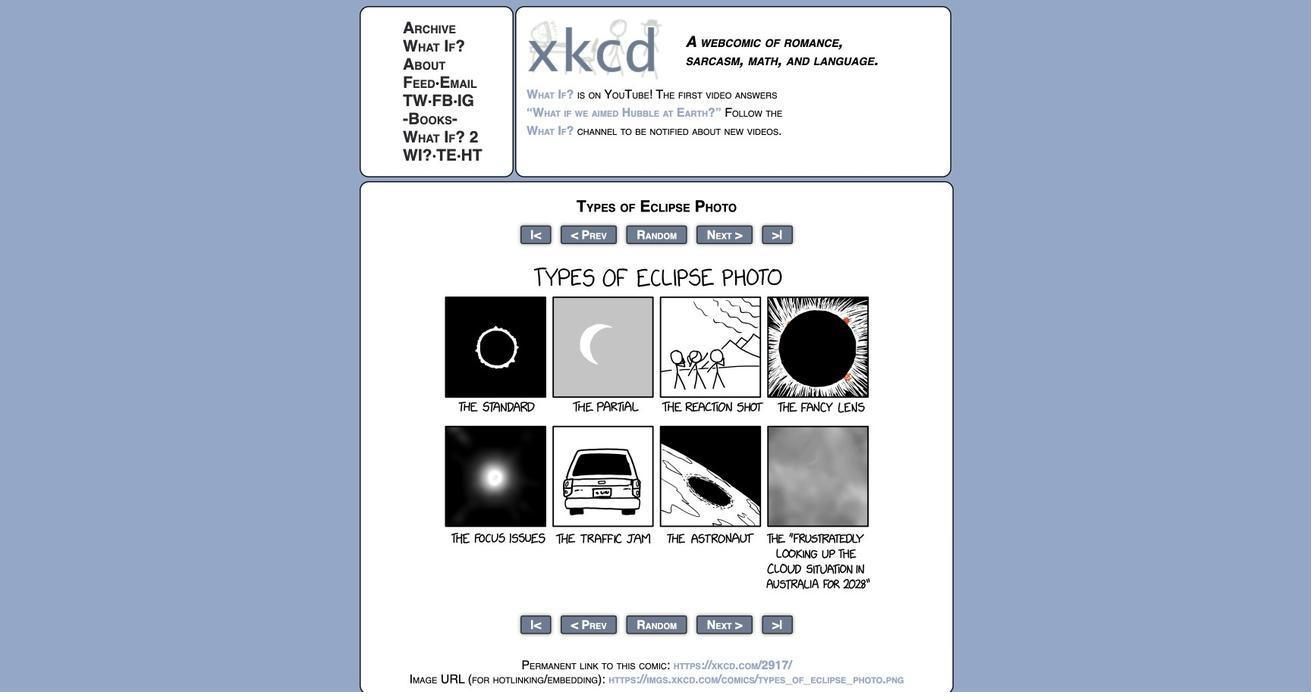 Task type: describe. For each thing, give the bounding box(es) containing it.
xkcd.com logo image
[[527, 17, 667, 80]]

types of eclipse photo image
[[431, 254, 882, 604]]



Task type: vqa. For each thing, say whether or not it's contained in the screenshot.
the Software Testing Day image
no



